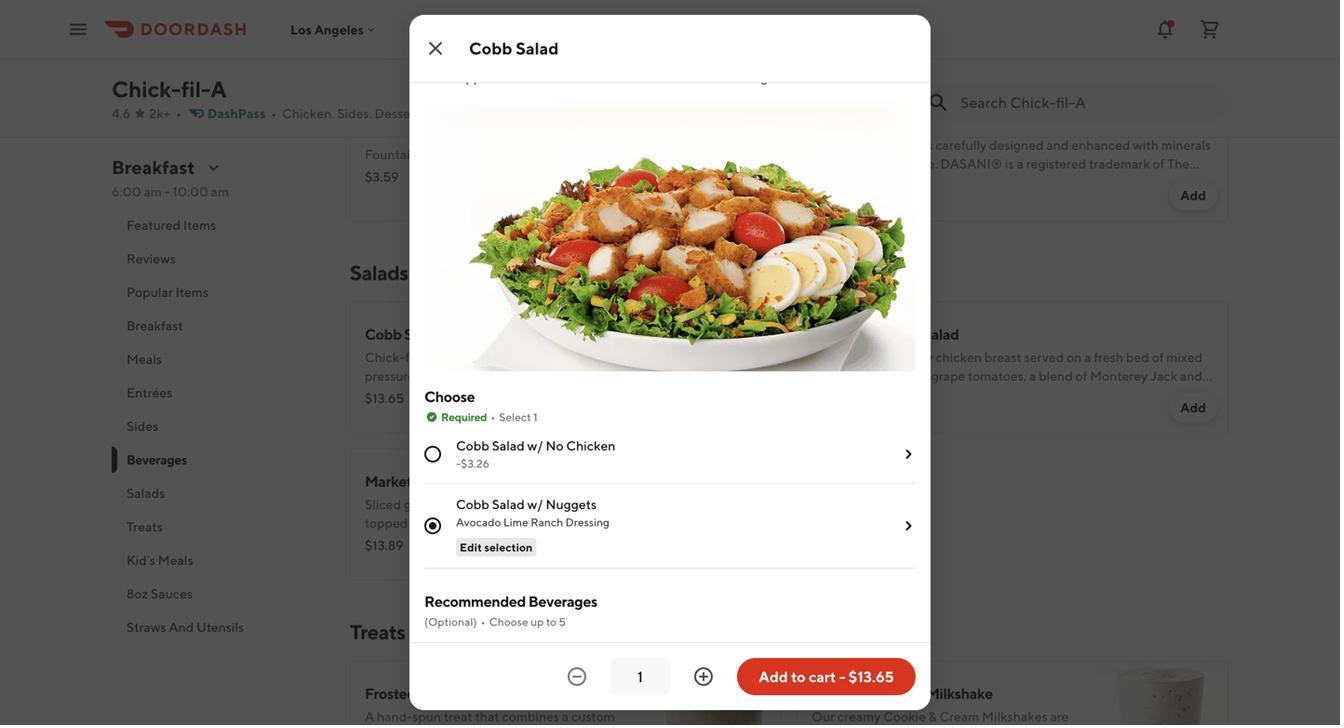 Task type: vqa. For each thing, say whether or not it's contained in the screenshot.
the Iced Coffee
yes



Task type: describe. For each thing, give the bounding box(es) containing it.
registered
[[1027, 156, 1087, 171]]

dashpass •
[[207, 106, 277, 121]]

well
[[536, 69, 560, 85]]

0 horizontal spatial 1
[[449, 106, 454, 121]]

6:00
[[112, 184, 141, 199]]

kid's
[[127, 552, 155, 568]]

recommended beverages group
[[424, 591, 916, 725]]

spicy
[[812, 325, 847, 343]]

edit
[[460, 541, 482, 554]]

lime inside chick-fil-a® nuggets, freshly breaded and pressure-cooked, sliced and served on a fresh bed of mixed greens, topped with roasted corn kernels, a blend of shredded monterey jack and cheddar cheeses, crumbled bacon, sliced hard-boiled egg and grape tomatoes. prepared fresh daily. served with charred tomato and crispy red bell peppers. pairs well with avocado lime ranch dressing.
[[646, 69, 676, 85]]

kid's meals
[[127, 552, 193, 568]]

dashpass
[[207, 106, 266, 121]]

coffee for iced
[[485, 643, 526, 658]]

0 items, open order cart image
[[1199, 18, 1221, 40]]

coffee for frosted
[[418, 685, 464, 702]]

$3.59
[[365, 169, 399, 184]]

0 horizontal spatial fresh
[[434, 13, 464, 29]]

beverage.
[[420, 147, 479, 162]]

0 vertical spatial breakfast
[[112, 156, 195, 178]]

cherry
[[451, 122, 495, 140]]

- inside the cobb salad w/ no chicken -$3.26
[[456, 457, 461, 470]]

(optional)
[[424, 615, 477, 628]]

5
[[559, 615, 566, 628]]

that inside dasani® bottled water purified water that is carefully designed and enhanced with minerals for a pure, fresh taste. dasani® is a registered trademark of the coca-cola® company.
[[897, 137, 922, 153]]

a up hard-
[[790, 13, 797, 29]]

trademark
[[1089, 156, 1150, 171]]

nuggets
[[546, 497, 597, 512]]

fresh inside dasani® bottled water purified water that is carefully designed and enhanced with minerals for a pure, fresh taste. dasani® is a registered trademark of the coca-cola® company.
[[873, 156, 903, 171]]

2k+
[[149, 106, 170, 121]]

of down a®
[[492, 13, 504, 29]]

0 horizontal spatial cobb salad
[[365, 325, 440, 343]]

dressing
[[566, 516, 610, 529]]

purified
[[812, 137, 859, 153]]

1 horizontal spatial &
[[929, 709, 937, 724]]

sides button
[[112, 410, 328, 443]]

hand-
[[377, 709, 413, 724]]

entrées
[[127, 385, 172, 400]]

add inside button
[[759, 668, 788, 686]]

for
[[812, 156, 828, 171]]

cobb salad image
[[650, 302, 782, 434]]

ranch inside chick-fil-a® nuggets, freshly breaded and pressure-cooked, sliced and served on a fresh bed of mixed greens, topped with roasted corn kernels, a blend of shredded monterey jack and cheddar cheeses, crumbled bacon, sliced hard-boiled egg and grape tomatoes. prepared fresh daily. served with charred tomato and crispy red bell peppers. pairs well with avocado lime ranch dressing.
[[678, 69, 716, 85]]

bottled
[[883, 113, 933, 131]]

charred
[[718, 51, 767, 66]]

breaded
[[604, 0, 654, 10]]

coca-cola® cherry fountain beverage. a product of the coca-cola company. $3.59 add
[[365, 122, 760, 203]]

cobb inside the cobb salad w/ no chicken -$3.26
[[456, 438, 490, 453]]

frosted
[[365, 685, 416, 702]]

spun
[[413, 709, 441, 724]]

$3.26
[[461, 457, 490, 470]]

- inside button
[[839, 668, 846, 686]]

up
[[531, 615, 544, 628]]

• inside recommended beverages (optional) • choose up to 5
[[481, 615, 486, 628]]

topped
[[591, 13, 634, 29]]

featured items
[[127, 217, 216, 233]]

w/ for no
[[527, 438, 543, 453]]

straws
[[127, 620, 166, 635]]

a down designed
[[1017, 156, 1024, 171]]

salad inside the cobb salad w/ no chicken -$3.26
[[492, 438, 525, 453]]

desserts.
[[375, 106, 429, 121]]

enhanced
[[1072, 137, 1131, 153]]

cola® inside coca-cola® cherry fountain beverage. a product of the coca-cola company. $3.59 add
[[405, 122, 448, 140]]

of inside coca-cola® cherry fountain beverage. a product of the coca-cola company. $3.59 add
[[543, 147, 555, 162]]

prepared
[[522, 51, 577, 66]]

tomato
[[769, 51, 814, 66]]

dasani® bottled water purified water that is carefully designed and enhanced with minerals for a pure, fresh taste. dasani® is a registered trademark of the coca-cola® company.
[[812, 113, 1211, 190]]

greens,
[[545, 13, 589, 29]]

• right 2k+
[[176, 106, 181, 121]]

1 am from the left
[[144, 184, 162, 199]]

minerals
[[1162, 137, 1211, 153]]

1 horizontal spatial is
[[1006, 156, 1014, 171]]

roasted
[[665, 13, 710, 29]]

cobb salad w/ no chicken -$3.26
[[456, 438, 616, 470]]

decrease quantity by 1 image
[[566, 666, 588, 688]]

of inside dasani® bottled water purified water that is carefully designed and enhanced with minerals for a pure, fresh taste. dasani® is a registered trademark of the coca-cola® company.
[[1153, 156, 1165, 171]]

the inside coca-cola® cherry fountain beverage. a product of the coca-cola company. $3.59 add
[[558, 147, 580, 162]]

• left chicken.
[[271, 106, 277, 121]]

recommended beverages (optional) • choose up to 5
[[424, 593, 597, 628]]

notification bell image
[[1154, 18, 1177, 40]]

and inside dasani® bottled water purified water that is carefully designed and enhanced with minerals for a pure, fresh taste. dasani® is a registered trademark of the coca-cola® company.
[[1047, 137, 1069, 153]]

on
[[892, 0, 907, 10]]

and down "boiled"
[[817, 51, 839, 66]]

creamy
[[838, 709, 881, 724]]

add inside coca-cola® cherry fountain beverage. a product of the coca-cola company. $3.59 add
[[734, 188, 760, 203]]

0 horizontal spatial -
[[164, 184, 170, 199]]

w/ for nuggets
[[527, 497, 543, 512]]

bacon,
[[707, 32, 747, 47]]

southwest
[[850, 325, 921, 343]]

taste.
[[906, 156, 938, 171]]

combines
[[502, 709, 559, 724]]

a inside coca-cola® cherry fountain beverage. a product of the coca-cola company. $3.59 add
[[481, 147, 491, 162]]

that inside frosted coffee a hand-spun treat that combines a custom
[[475, 709, 500, 724]]

1 vertical spatial dasani®
[[941, 156, 1003, 171]]

peppers.
[[450, 69, 502, 85]]

Current quantity is 1 number field
[[622, 667, 659, 687]]

cobb salad inside dialog
[[469, 38, 559, 58]]

crumbled
[[648, 32, 705, 47]]

1 horizontal spatial treats
[[350, 620, 405, 644]]

are
[[1050, 709, 1069, 724]]

10:00
[[173, 184, 208, 199]]

and up blend
[[825, 0, 847, 10]]

0 vertical spatial is
[[924, 137, 933, 153]]

1 horizontal spatial coca-
[[583, 147, 620, 162]]

cookies & cream milkshake our creamy cookie & cream milkshakes are
[[812, 685, 1075, 725]]

served
[[645, 51, 687, 66]]

a up close cobb salad 'icon'
[[424, 13, 431, 29]]

bell
[[424, 69, 447, 85]]

chicken.
[[282, 106, 335, 121]]

0 vertical spatial $13.65
[[365, 391, 404, 406]]

a inside frosted coffee a hand-spun treat that combines a custom
[[562, 709, 569, 724]]

los
[[290, 22, 312, 37]]

frosted coffee a hand-spun treat that combines a custom
[[365, 685, 615, 725]]

0 vertical spatial sliced
[[788, 0, 822, 10]]

fountain
[[365, 147, 418, 162]]

milkshake
[[926, 685, 993, 702]]

8oz sauces button
[[112, 577, 328, 611]]

1 horizontal spatial cream
[[940, 709, 980, 724]]

required
[[441, 411, 487, 424]]

shredded
[[851, 13, 907, 29]]

tomatoes.
[[461, 51, 520, 66]]

nuggets,
[[505, 0, 560, 10]]

$13.65 inside button
[[849, 668, 894, 686]]

spicy southwest salad
[[812, 325, 959, 343]]

0 horizontal spatial sliced
[[750, 32, 784, 47]]

avocado inside cobb salad w/ nuggets avocado lime ranch dressing
[[456, 516, 501, 529]]

treats button
[[112, 510, 328, 544]]

edit selection
[[460, 541, 533, 554]]

• inside choose group
[[491, 411, 495, 424]]

with down "breaded"
[[637, 13, 663, 29]]

2 am from the left
[[211, 184, 229, 199]]

chick- for chick-fil-a® nuggets, freshly breaded and pressure-cooked, sliced and served on a fresh bed of mixed greens, topped with roasted corn kernels, a blend of shredded monterey jack and cheddar cheeses, crumbled bacon, sliced hard-boiled egg and grape tomatoes. prepared fresh daily. served with charred tomato and crispy red bell peppers. pairs well with avocado lime ranch dressing.
[[424, 0, 465, 10]]

choose inside group
[[424, 388, 475, 405]]

entrées button
[[112, 376, 328, 410]]

sauces
[[151, 586, 193, 601]]

market salad
[[365, 472, 451, 490]]

los angeles
[[290, 22, 364, 37]]

items for featured items
[[183, 217, 216, 233]]

8oz
[[127, 586, 148, 601]]



Task type: locate. For each thing, give the bounding box(es) containing it.
is down designed
[[1006, 156, 1014, 171]]

1 vertical spatial that
[[475, 709, 500, 724]]

coffee inside recommended beverages group
[[485, 643, 526, 658]]

increase quantity by 1 image
[[693, 666, 715, 688]]

no
[[546, 438, 564, 453]]

ranch down served at the top of page
[[678, 69, 716, 85]]

lime down served at the top of page
[[646, 69, 676, 85]]

0 vertical spatial fil-
[[465, 0, 482, 10]]

a inside frosted coffee a hand-spun treat that combines a custom
[[365, 709, 374, 724]]

to inside recommended beverages (optional) • choose up to 5
[[546, 615, 557, 628]]

chick- inside chick-fil-a® nuggets, freshly breaded and pressure-cooked, sliced and served on a fresh bed of mixed greens, topped with roasted corn kernels, a blend of shredded monterey jack and cheddar cheeses, crumbled bacon, sliced hard-boiled egg and grape tomatoes. prepared fresh daily. served with charred tomato and crispy red bell peppers. pairs well with avocado lime ranch dressing.
[[424, 0, 465, 10]]

water
[[935, 113, 976, 131]]

beverages down sides
[[127, 452, 187, 467]]

chick-
[[424, 0, 465, 10], [112, 76, 181, 102]]

1 vertical spatial choose
[[489, 615, 528, 628]]

sliced up blend
[[788, 0, 822, 10]]

1 vertical spatial salads
[[127, 485, 165, 501]]

lime inside cobb salad w/ nuggets avocado lime ranch dressing
[[503, 516, 529, 529]]

chick- up 2k+
[[112, 76, 181, 102]]

None radio
[[424, 446, 441, 463], [424, 518, 441, 534], [424, 446, 441, 463], [424, 518, 441, 534]]

1 vertical spatial coca-
[[583, 147, 620, 162]]

1 right select
[[534, 411, 538, 424]]

0 vertical spatial -
[[164, 184, 170, 199]]

0 horizontal spatial cola®
[[405, 122, 448, 140]]

0 vertical spatial beverages
[[127, 452, 187, 467]]

treats inside 'button'
[[127, 519, 163, 534]]

items for popular items
[[176, 284, 208, 300]]

$13.65 up creamy on the right
[[849, 668, 894, 686]]

w/
[[527, 438, 543, 453], [527, 497, 543, 512]]

chick-fil-a® nuggets, freshly breaded and pressure-cooked, sliced and served on a fresh bed of mixed greens, topped with roasted corn kernels, a blend of shredded monterey jack and cheddar cheeses, crumbled bacon, sliced hard-boiled egg and grape tomatoes. prepared fresh daily. served with charred tomato and crispy red bell peppers. pairs well with avocado lime ranch dressing.
[[424, 0, 907, 85]]

1 horizontal spatial am
[[211, 184, 229, 199]]

meals button
[[112, 343, 328, 376]]

cream
[[880, 685, 924, 702], [940, 709, 980, 724]]

monterey
[[424, 32, 482, 47]]

reviews button
[[112, 242, 328, 276]]

coca-
[[365, 122, 405, 140], [583, 147, 620, 162], [812, 175, 848, 190]]

with
[[637, 13, 663, 29], [690, 51, 715, 66], [563, 69, 589, 85], [1133, 137, 1159, 153]]

cream up cookie
[[880, 685, 924, 702]]

pure,
[[840, 156, 871, 171]]

- left 10:00
[[164, 184, 170, 199]]

1 horizontal spatial lime
[[646, 69, 676, 85]]

daily.
[[612, 51, 643, 66]]

items right "popular"
[[176, 284, 208, 300]]

choose
[[424, 388, 475, 405], [489, 615, 528, 628]]

with up trademark
[[1133, 137, 1159, 153]]

chick- for chick-fil-a
[[112, 76, 181, 102]]

to inside button
[[791, 668, 806, 686]]

treats up frosted
[[350, 620, 405, 644]]

freshly
[[562, 0, 602, 10]]

1 vertical spatial to
[[791, 668, 806, 686]]

0 horizontal spatial coffee
[[418, 685, 464, 702]]

salad inside cobb salad w/ nuggets avocado lime ranch dressing
[[492, 497, 525, 512]]

1 vertical spatial cobb salad
[[365, 325, 440, 343]]

kid's meals button
[[112, 544, 328, 577]]

company. right 'cola'
[[650, 147, 710, 162]]

salads button
[[112, 477, 328, 510]]

sides
[[127, 418, 158, 434]]

items
[[183, 217, 216, 233], [176, 284, 208, 300]]

company. inside dasani® bottled water purified water that is carefully designed and enhanced with minerals for a pure, fresh taste. dasani® is a registered trademark of the coca-cola® company.
[[890, 175, 950, 190]]

cooked,
[[738, 0, 785, 10]]

los angeles button
[[290, 22, 379, 37]]

angeles
[[314, 22, 364, 37]]

0 vertical spatial 1
[[449, 106, 454, 121]]

8oz sauces
[[127, 586, 193, 601]]

salads inside the salads 'button'
[[127, 485, 165, 501]]

0 horizontal spatial dasani®
[[812, 113, 880, 131]]

company. down taste.
[[890, 175, 950, 190]]

the
[[558, 147, 580, 162], [1168, 156, 1190, 171]]

that
[[897, 137, 922, 153], [475, 709, 500, 724]]

0 horizontal spatial beverages
[[127, 452, 187, 467]]

meals up the entrées
[[127, 351, 162, 367]]

the down minerals
[[1168, 156, 1190, 171]]

our
[[812, 709, 835, 724]]

0 horizontal spatial ranch
[[531, 516, 563, 529]]

a for coffee
[[365, 709, 374, 724]]

1 vertical spatial &
[[929, 709, 937, 724]]

1 horizontal spatial coffee
[[485, 643, 526, 658]]

with right well
[[563, 69, 589, 85]]

with down bacon,
[[690, 51, 715, 66]]

cobb inside cobb salad w/ nuggets avocado lime ranch dressing
[[456, 497, 490, 512]]

$13.89
[[365, 538, 404, 553]]

fresh down water on the top right of the page
[[873, 156, 903, 171]]

2 horizontal spatial a
[[481, 147, 491, 162]]

cola® down desserts.
[[405, 122, 448, 140]]

breakfast inside button
[[127, 318, 183, 333]]

0 horizontal spatial the
[[558, 147, 580, 162]]

1 vertical spatial coffee
[[418, 685, 464, 702]]

featured items button
[[112, 209, 328, 242]]

0 vertical spatial meals
[[127, 351, 162, 367]]

and
[[169, 620, 194, 635]]

of
[[492, 13, 504, 29], [836, 13, 848, 29], [543, 147, 555, 162], [1153, 156, 1165, 171]]

the inside dasani® bottled water purified water that is carefully designed and enhanced with minerals for a pure, fresh taste. dasani® is a registered trademark of the coca-cola® company.
[[1168, 156, 1190, 171]]

0 horizontal spatial is
[[924, 137, 933, 153]]

0 horizontal spatial lime
[[503, 516, 529, 529]]

1 horizontal spatial avocado
[[591, 69, 644, 85]]

0 horizontal spatial fil-
[[181, 76, 211, 102]]

lime up 'selection'
[[503, 516, 529, 529]]

mi
[[457, 106, 471, 121]]

1 vertical spatial breakfast
[[127, 318, 183, 333]]

blend
[[799, 13, 834, 29]]

$13.65
[[365, 391, 404, 406], [849, 668, 894, 686]]

items inside "button"
[[183, 217, 216, 233]]

1
[[449, 106, 454, 121], [534, 411, 538, 424]]

choose left up
[[489, 615, 528, 628]]

$13.65 up market
[[365, 391, 404, 406]]

close cobb salad image
[[424, 37, 447, 60]]

1 vertical spatial lime
[[503, 516, 529, 529]]

avocado down daily.
[[591, 69, 644, 85]]

1 horizontal spatial that
[[897, 137, 922, 153]]

of down minerals
[[1153, 156, 1165, 171]]

2 horizontal spatial coca-
[[812, 175, 848, 190]]

• select 1
[[491, 411, 538, 424]]

items down 10:00
[[183, 217, 216, 233]]

0 vertical spatial w/
[[527, 438, 543, 453]]

1 horizontal spatial the
[[1168, 156, 1190, 171]]

add button for coca-cola® cherry
[[723, 181, 771, 210]]

to
[[546, 615, 557, 628], [791, 668, 806, 686]]

0 vertical spatial items
[[183, 217, 216, 233]]

2 vertical spatial a
[[365, 709, 374, 724]]

hard-
[[787, 32, 819, 47]]

2 vertical spatial -
[[839, 668, 846, 686]]

cream down milkshake
[[940, 709, 980, 724]]

a up dashpass on the left top
[[211, 76, 227, 102]]

1 vertical spatial meals
[[158, 552, 193, 568]]

0 vertical spatial fresh
[[434, 13, 464, 29]]

fresh up monterey
[[434, 13, 464, 29]]

2 vertical spatial coca-
[[812, 175, 848, 190]]

that up taste.
[[897, 137, 922, 153]]

and up registered
[[1047, 137, 1069, 153]]

the right product
[[558, 147, 580, 162]]

ranch down the nuggets
[[531, 516, 563, 529]]

1 horizontal spatial sliced
[[788, 0, 822, 10]]

1 horizontal spatial fresh
[[580, 51, 610, 66]]

1% milk image
[[650, 0, 782, 74]]

popular items button
[[112, 276, 328, 309]]

w/ inside cobb salad w/ nuggets avocado lime ranch dressing
[[527, 497, 543, 512]]

coffee right the iced at left
[[485, 643, 526, 658]]

1 horizontal spatial fil-
[[465, 0, 482, 10]]

- right cart
[[839, 668, 846, 686]]

straws and utensils button
[[112, 611, 328, 644]]

to left cart
[[791, 668, 806, 686]]

is
[[924, 137, 933, 153], [1006, 156, 1014, 171]]

fil- for a
[[181, 76, 211, 102]]

salad
[[516, 38, 559, 58], [404, 325, 440, 343], [923, 325, 959, 343], [492, 438, 525, 453], [415, 472, 451, 490], [492, 497, 525, 512]]

cart
[[809, 668, 836, 686]]

corn
[[712, 13, 739, 29]]

a right "for" on the right of the page
[[831, 156, 838, 171]]

1 vertical spatial company.
[[890, 175, 950, 190]]

1 vertical spatial is
[[1006, 156, 1014, 171]]

& right cookie
[[929, 709, 937, 724]]

cola® inside dasani® bottled water purified water that is carefully designed and enhanced with minerals for a pure, fresh taste. dasani® is a registered trademark of the coca-cola® company.
[[848, 175, 888, 190]]

0 vertical spatial &
[[868, 685, 877, 702]]

0 vertical spatial ranch
[[678, 69, 716, 85]]

a down cherry
[[481, 147, 491, 162]]

0 horizontal spatial &
[[868, 685, 877, 702]]

meals up sauces
[[158, 552, 193, 568]]

cookie
[[884, 709, 926, 724]]

2 horizontal spatial fresh
[[873, 156, 903, 171]]

0 vertical spatial avocado
[[591, 69, 644, 85]]

iced coffee
[[456, 643, 526, 658]]

coffee
[[485, 643, 526, 658], [418, 685, 464, 702]]

0 horizontal spatial treats
[[127, 519, 163, 534]]

1 inside choose group
[[534, 411, 538, 424]]

1 vertical spatial sliced
[[750, 32, 784, 47]]

crispy
[[842, 51, 879, 66]]

0 vertical spatial dasani®
[[812, 113, 880, 131]]

0 vertical spatial salads
[[350, 261, 408, 285]]

choose inside recommended beverages (optional) • choose up to 5
[[489, 615, 528, 628]]

0 vertical spatial company.
[[650, 147, 710, 162]]

1 horizontal spatial salads
[[350, 261, 408, 285]]

choose group
[[424, 386, 916, 569]]

dasani® up "purified"
[[812, 113, 880, 131]]

add button
[[1170, 34, 1218, 63], [723, 181, 771, 210], [1170, 181, 1218, 210], [1170, 393, 1218, 423]]

1 horizontal spatial to
[[791, 668, 806, 686]]

and down mixed at top
[[515, 32, 537, 47]]

w/ left the nuggets
[[527, 497, 543, 512]]

beverages inside recommended beverages (optional) • choose up to 5
[[529, 593, 597, 610]]

coca- right product
[[583, 147, 620, 162]]

1 horizontal spatial company.
[[890, 175, 950, 190]]

& up creamy on the right
[[868, 685, 877, 702]]

of up "boiled"
[[836, 13, 848, 29]]

company. inside coca-cola® cherry fountain beverage. a product of the coca-cola company. $3.59 add
[[650, 147, 710, 162]]

cobb salad dialog
[[410, 0, 931, 725]]

egg
[[859, 32, 882, 47]]

fil- up 'bed'
[[465, 0, 482, 10]]

0 vertical spatial coca-
[[365, 122, 405, 140]]

1 horizontal spatial cobb salad
[[469, 38, 559, 58]]

1 left mi
[[449, 106, 454, 121]]

1 w/ from the top
[[527, 438, 543, 453]]

grape
[[424, 51, 459, 66]]

cola
[[620, 147, 647, 162]]

$3.49
[[812, 178, 846, 194]]

fresh down cheeses,
[[580, 51, 610, 66]]

of right product
[[543, 147, 555, 162]]

1 vertical spatial fresh
[[580, 51, 610, 66]]

carefully
[[936, 137, 987, 153]]

add button for dasani® bottled water
[[1170, 181, 1218, 210]]

4.6
[[112, 106, 131, 121]]

1 horizontal spatial ranch
[[678, 69, 716, 85]]

cobb
[[469, 38, 512, 58], [365, 325, 402, 343], [456, 438, 490, 453], [456, 497, 490, 512]]

am right 10:00
[[211, 184, 229, 199]]

0 vertical spatial lime
[[646, 69, 676, 85]]

ranch
[[678, 69, 716, 85], [531, 516, 563, 529]]

cookies & cream milkshake image
[[1097, 661, 1229, 725]]

1 horizontal spatial cola®
[[848, 175, 888, 190]]

cookies
[[812, 685, 865, 702]]

• left select
[[491, 411, 495, 424]]

to left 5 at the bottom of page
[[546, 615, 557, 628]]

2 horizontal spatial -
[[839, 668, 846, 686]]

1 vertical spatial 1
[[534, 411, 538, 424]]

fil- inside chick-fil-a® nuggets, freshly breaded and pressure-cooked, sliced and served on a fresh bed of mixed greens, topped with roasted corn kernels, a blend of shredded monterey jack and cheddar cheeses, crumbled bacon, sliced hard-boiled egg and grape tomatoes. prepared fresh daily. served with charred tomato and crispy red bell peppers. pairs well with avocado lime ranch dressing.
[[465, 0, 482, 10]]

items inside button
[[176, 284, 208, 300]]

popular items
[[127, 284, 208, 300]]

sliced down kernels,
[[750, 32, 784, 47]]

2k+ •
[[149, 106, 181, 121]]

ranch inside cobb salad w/ nuggets avocado lime ranch dressing
[[531, 516, 563, 529]]

1 vertical spatial $13.65
[[849, 668, 894, 686]]

1 horizontal spatial -
[[456, 457, 461, 470]]

treats up the kid's
[[127, 519, 163, 534]]

0 horizontal spatial that
[[475, 709, 500, 724]]

coffee up spun
[[418, 685, 464, 702]]

that right treat
[[475, 709, 500, 724]]

coca- down chicken. sides. desserts. • 1 mi
[[365, 122, 405, 140]]

0 vertical spatial treats
[[127, 519, 163, 534]]

meals
[[127, 351, 162, 367], [158, 552, 193, 568]]

with inside dasani® bottled water purified water that is carefully designed and enhanced with minerals for a pure, fresh taste. dasani® is a registered trademark of the coca-cola® company.
[[1133, 137, 1159, 153]]

1 vertical spatial chick-
[[112, 76, 181, 102]]

0 horizontal spatial coca-
[[365, 122, 405, 140]]

1 vertical spatial w/
[[527, 497, 543, 512]]

w/ left no on the bottom
[[527, 438, 543, 453]]

1 vertical spatial cola®
[[848, 175, 888, 190]]

0 vertical spatial coffee
[[485, 643, 526, 658]]

a left custom
[[562, 709, 569, 724]]

a left hand-
[[365, 709, 374, 724]]

•
[[176, 106, 181, 121], [271, 106, 277, 121], [436, 106, 442, 121], [491, 411, 495, 424], [481, 615, 486, 628]]

1 horizontal spatial dasani®
[[941, 156, 1003, 171]]

- down required
[[456, 457, 461, 470]]

0 horizontal spatial to
[[546, 615, 557, 628]]

coca- down "for" on the right of the page
[[812, 175, 848, 190]]

0 horizontal spatial avocado
[[456, 516, 501, 529]]

avocado inside chick-fil-a® nuggets, freshly breaded and pressure-cooked, sliced and served on a fresh bed of mixed greens, topped with roasted corn kernels, a blend of shredded monterey jack and cheddar cheeses, crumbled bacon, sliced hard-boiled egg and grape tomatoes. prepared fresh daily. served with charred tomato and crispy red bell peppers. pairs well with avocado lime ranch dressing.
[[591, 69, 644, 85]]

and up the roasted
[[657, 0, 679, 10]]

open menu image
[[67, 18, 89, 40]]

dasani® down carefully
[[941, 156, 1003, 171]]

cheeses,
[[594, 32, 645, 47]]

add to cart - $13.65 button
[[737, 658, 916, 695]]

1 horizontal spatial $13.65
[[849, 668, 894, 686]]

coca- inside dasani® bottled water purified water that is carefully designed and enhanced with minerals for a pure, fresh taste. dasani® is a registered trademark of the coca-cola® company.
[[812, 175, 848, 190]]

add button for spicy southwest salad
[[1170, 393, 1218, 423]]

0 vertical spatial to
[[546, 615, 557, 628]]

breakfast down "popular"
[[127, 318, 183, 333]]

cola® down pure,
[[848, 175, 888, 190]]

a
[[424, 13, 431, 29], [790, 13, 797, 29], [831, 156, 838, 171], [1017, 156, 1024, 171], [562, 709, 569, 724]]

0 vertical spatial a
[[211, 76, 227, 102]]

chick- up monterey
[[424, 0, 465, 10]]

jack
[[485, 32, 512, 47]]

am
[[144, 184, 162, 199], [211, 184, 229, 199]]

chicken
[[566, 438, 616, 453]]

0 vertical spatial cream
[[880, 685, 924, 702]]

0 vertical spatial that
[[897, 137, 922, 153]]

• left mi
[[436, 106, 442, 121]]

0 vertical spatial cobb salad
[[469, 38, 559, 58]]

1 vertical spatial beverages
[[529, 593, 597, 610]]

breakfast up '6:00 am - 10:00 am'
[[112, 156, 195, 178]]

beverages up 5 at the bottom of page
[[529, 593, 597, 610]]

a for fil-
[[211, 76, 227, 102]]

fil- up 2k+ •
[[181, 76, 211, 102]]

• down recommended
[[481, 615, 486, 628]]

2 w/ from the top
[[527, 497, 543, 512]]

0 horizontal spatial chick-
[[112, 76, 181, 102]]

pairs
[[505, 69, 534, 85]]

1 vertical spatial cream
[[940, 709, 980, 724]]

chicken. sides. desserts. • 1 mi
[[282, 106, 471, 121]]

is up taste.
[[924, 137, 933, 153]]

fil- for a®
[[465, 0, 482, 10]]

avocado up edit
[[456, 516, 501, 529]]

recommended
[[424, 593, 526, 610]]

choose up required
[[424, 388, 475, 405]]

am right 6:00
[[144, 184, 162, 199]]

and up red
[[884, 32, 907, 47]]

w/ inside the cobb salad w/ no chicken -$3.26
[[527, 438, 543, 453]]

company.
[[650, 147, 710, 162], [890, 175, 950, 190]]

select
[[499, 411, 531, 424]]

Item Search search field
[[961, 92, 1214, 113]]

0 vertical spatial choose
[[424, 388, 475, 405]]

frosted coffee image
[[650, 661, 782, 725]]

1 vertical spatial items
[[176, 284, 208, 300]]

coffee inside frosted coffee a hand-spun treat that combines a custom
[[418, 685, 464, 702]]



